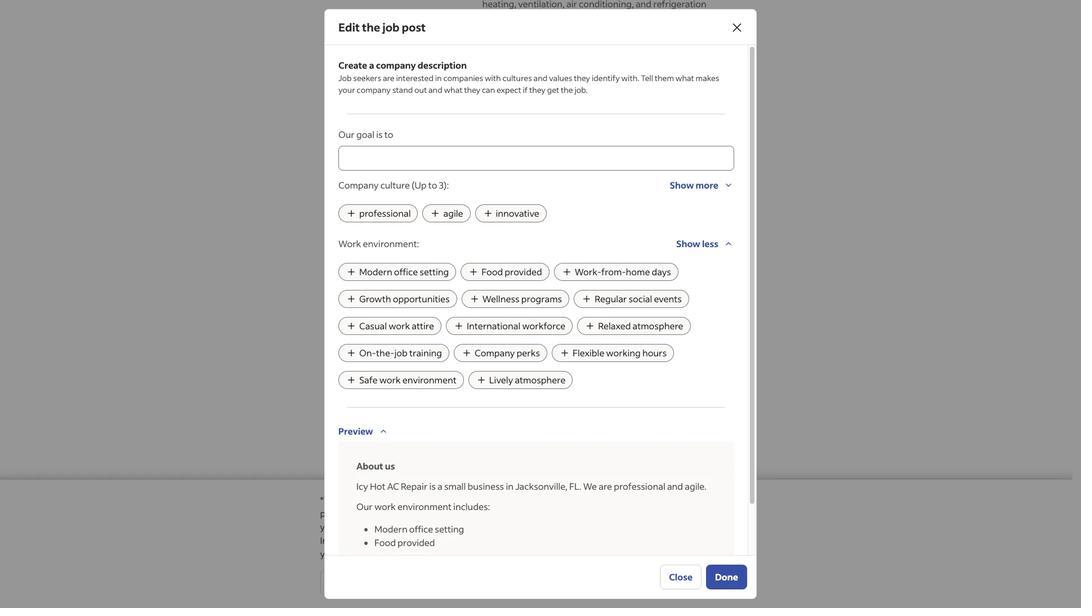 Task type: describe. For each thing, give the bounding box(es) containing it.
we inside edit the job post dialog
[[584, 481, 597, 492]]

work for our work environment includes:
[[375, 501, 396, 513]]

candidates for (email)
[[338, 465, 387, 477]]

appropriate
[[529, 198, 566, 207]]

2
[[541, 113, 545, 123]]

receive applications by
[[338, 350, 439, 362]]

you down past
[[529, 508, 545, 519]]

units
[[538, 106, 558, 118]]

flexible working hours
[[573, 347, 667, 359]]

if
[[523, 85, 528, 95]]

do
[[611, 494, 622, 506]]

from
[[677, 168, 693, 176]]

an for send
[[524, 424, 535, 436]]

agree
[[485, 508, 509, 519]]

edit the job post dialog
[[325, 9, 757, 599]]

(up
[[412, 179, 427, 191]]

job up using on the top left of the page
[[513, 178, 523, 186]]

show less
[[677, 238, 719, 250]]

show for show more
[[670, 179, 694, 191]]

the inside create a company description job seekers are interested in companies with cultures and values they identify with. tell them what makes your company stand out and what they can expect if they get the job.
[[561, 85, 573, 95]]

description.
[[579, 168, 616, 176]]

installations
[[530, 174, 580, 185]]

have inside *the numbers provided are estimates based on past performance and do not guarantee future performance. by selecting confirm, you agree that you have reviewed and edited this job post to reflect your requirements, and that this job will be posted and applications will be processed in accordance with indeed's
[[547, 508, 567, 519]]

1 horizontal spatial that
[[510, 508, 528, 519]]

based for estimates
[[478, 494, 503, 506]]

1 vertical spatial company
[[357, 85, 391, 95]]

confirm button
[[681, 570, 753, 595]]

to inside this feature helps you easily and quickly create a company description to attract quality candidates.
[[532, 260, 540, 272]]

icy hot ac repair is a small business in jacksonville, fl. we are professional and agile.
[[357, 481, 707, 492]]

2 will from the left
[[599, 521, 613, 533]]

with inside '- diagnose and troubleshoot equipment malfunctions and make necessary repairs - conduct routine inspections and preventive maintenance on hvac/r systems - install, repair, and maintain hvac/r equipment such as furnaces, air conditioners, heat pumps, boilers, and refrigeration units - test hvac/r systems for proper functioning and ensure compliance with safety and environmental regulations - follow blueprints, schematics, and technical manuals to perform installations and repairs - maintain accurate records of work performed and materials used'
[[563, 133, 581, 145]]

casual work attire
[[359, 320, 434, 332]]

user's
[[565, 548, 590, 560]]

relaxed atmosphere
[[598, 320, 684, 332]]

chevron up image
[[378, 426, 389, 437]]

show more
[[670, 179, 719, 191]]

require resume
[[338, 380, 406, 392]]

own
[[625, 188, 639, 197]]

1 horizontal spatial is
[[430, 481, 436, 492]]

to inside no, people with a criminal record are not encouraged to apply
[[483, 551, 491, 563]]

blueprints,
[[518, 160, 562, 172]]

applicable
[[628, 198, 660, 207]]

time
[[656, 424, 675, 436]]

performance
[[537, 494, 592, 506]]

your inside create a company description job seekers are interested in companies with cultures and values they identify with. tell them what makes your company stand out and what they can expect if they get the job.
[[339, 85, 355, 95]]

lively atmosphere
[[489, 374, 566, 386]]

follow
[[488, 160, 516, 172]]

setting for modern office setting
[[420, 266, 449, 278]]

0 horizontal spatial they
[[464, 85, 481, 95]]

safety
[[583, 133, 609, 145]]

conduct
[[488, 52, 524, 64]]

and up applicable
[[640, 188, 652, 197]]

1 be from the left
[[486, 521, 497, 533]]

edited
[[626, 508, 653, 519]]

0 vertical spatial what
[[676, 73, 695, 83]]

a right include
[[575, 380, 580, 392]]

atmosphere for relaxed atmosphere
[[633, 320, 684, 332]]

quickly
[[619, 247, 648, 259]]

and down 'proper'
[[611, 133, 627, 145]]

used
[[523, 201, 543, 212]]

0 horizontal spatial systems
[[542, 119, 576, 131]]

information inside this is an openai-powered job description. it uses information from your job, including job title, (hvac service technician) and your location, (jacksonville, fl). by using the content, you adopt it as your own and are responsible for making it true, appropriate and compliant with applicable laws.
[[639, 168, 676, 176]]

. inside . you consent to indeed informing a user that you have opened, viewed or made a decision regarding the user's application.
[[560, 535, 562, 547]]

create a company description job seekers are interested in companies with cultures and values they identify with. tell them what makes your company stand out and what they can expect if they get the job.
[[339, 59, 720, 95]]

1 horizontal spatial it
[[595, 188, 600, 197]]

conditioners,
[[547, 92, 602, 104]]

compliance
[[513, 133, 561, 145]]

chance
[[357, 537, 387, 549]]

regular
[[595, 293, 627, 305]]

is inside this is an openai-powered job description. it uses information from your job, including job title, (hvac service technician) and your location, (jacksonville, fl). by using the content, you adopt it as your own and are responsible for making it true, appropriate and compliant with applicable laws.
[[497, 168, 502, 176]]

job up interested
[[383, 20, 400, 34]]

are up do
[[599, 481, 612, 492]]

are inside create a company description job seekers are interested in companies with cultures and values they identify with. tell them what makes your company stand out and what they can expect if they get the job.
[[383, 73, 395, 83]]

attire
[[412, 320, 434, 332]]

company for company description
[[338, 222, 380, 234]]

and down adopt
[[567, 198, 579, 207]]

the inside . you consent to indeed informing a user that you have opened, viewed or made a decision regarding the user's application.
[[549, 548, 563, 560]]

seekers
[[353, 73, 381, 83]]

and up 'conduct'
[[483, 38, 498, 50]]

accordance
[[682, 521, 730, 533]]

food inside modern office setting food provided
[[375, 537, 396, 549]]

2 policy from the left
[[448, 535, 472, 547]]

job down guarantee
[[672, 508, 685, 519]]

post inside dialog
[[402, 20, 426, 34]]

cookie policy link
[[357, 535, 412, 547]]

Company Goal field
[[339, 146, 735, 171]]

edit button
[[501, 133, 518, 153]]

job left training
[[395, 347, 408, 359]]

training
[[410, 347, 442, 359]]

1 horizontal spatial hvac/r
[[552, 65, 584, 77]]

1 vertical spatial professional
[[614, 481, 666, 492]]

wellness programs
[[483, 293, 562, 305]]

such
[[682, 79, 702, 91]]

chevron down image
[[723, 180, 735, 191]]

safe
[[359, 374, 378, 386]]

and right out
[[429, 85, 443, 95]]

,
[[412, 535, 414, 547]]

routine
[[526, 52, 557, 64]]

adopt
[[576, 188, 594, 197]]

0 horizontal spatial this
[[438, 521, 454, 533]]

malfunctions
[[651, 25, 706, 37]]

on inside '- diagnose and troubleshoot equipment malfunctions and make necessary repairs - conduct routine inspections and preventive maintenance on hvac/r systems - install, repair, and maintain hvac/r equipment such as furnaces, air conditioners, heat pumps, boilers, and refrigeration units - test hvac/r systems for proper functioning and ensure compliance with safety and environmental regulations - follow blueprints, schematics, and technical manuals to perform installations and repairs - maintain accurate records of work performed and materials used'
[[539, 65, 550, 77]]

work-
[[575, 266, 602, 278]]

2 be from the left
[[615, 521, 626, 533]]

on-the-job training
[[359, 347, 442, 359]]

an for is
[[503, 168, 511, 176]]

a left user
[[702, 535, 707, 547]]

with inside this is an openai-powered job description. it uses information from your job, including job title, (hvac service technician) and your location, (jacksonville, fl). by using the content, you adopt it as your own and are responsible for making it true, appropriate and compliant with applicable laws.
[[613, 198, 627, 207]]

troubleshoot
[[547, 25, 602, 37]]

and down schematics, on the top right of page
[[582, 174, 598, 185]]

the down them
[[653, 89, 666, 100]]

that inside . you consent to indeed informing a user that you have opened, viewed or made a decision regarding the user's application.
[[729, 535, 746, 547]]

performed
[[632, 187, 677, 199]]

the-
[[376, 347, 395, 359]]

your up (jacksonville,
[[694, 168, 709, 176]]

1 vertical spatial that
[[419, 521, 436, 533]]

boilers,
[[657, 92, 687, 104]]

flexible
[[573, 347, 605, 359]]

your inside *the numbers provided are estimates based on past performance and do not guarantee future performance. by selecting confirm, you agree that you have reviewed and edited this job post to reflect your requirements, and that this job will be posted and applications will be processed in accordance with indeed's
[[320, 521, 339, 533]]

programs
[[522, 293, 562, 305]]

and left do
[[594, 494, 610, 506]]

furnaces,
[[494, 92, 532, 104]]

1 vertical spatial repairs
[[599, 174, 628, 185]]

office for modern office setting food provided
[[410, 523, 433, 535]]

attract
[[542, 260, 570, 272]]

modern for modern office setting food provided
[[375, 523, 408, 535]]

to right goal on the left top
[[385, 128, 394, 140]]

a inside this feature helps you easily and quickly create a company description to attract quality candidates.
[[678, 247, 683, 259]]

and up identify
[[608, 52, 624, 64]]

0 horizontal spatial hvac/r
[[508, 119, 540, 131]]

and up necessary
[[530, 25, 546, 37]]

our for our goal is to
[[339, 128, 355, 140]]

privacy
[[416, 535, 446, 547]]

the up create on the top left of page
[[362, 20, 380, 34]]

estimates
[[435, 494, 476, 506]]

and up get
[[534, 73, 548, 83]]

show for show full description
[[483, 42, 507, 54]]

can
[[482, 85, 495, 95]]

give option to include a resume
[[483, 380, 613, 392]]

1 vertical spatial equipment
[[635, 79, 681, 91]]

option
[[503, 380, 530, 392]]

not inside *the numbers provided are estimates based on past performance and do not guarantee future performance. by selecting confirm, you agree that you have reviewed and edited this job post to reflect your requirements, and that this job will be posted and applications will be processed in accordance with indeed's
[[624, 494, 639, 506]]

our goal is to
[[339, 128, 394, 140]]

ac
[[387, 481, 399, 492]]

as inside '- diagnose and troubleshoot equipment malfunctions and make necessary repairs - conduct routine inspections and preventive maintenance on hvac/r systems - install, repair, and maintain hvac/r equipment such as furnaces, air conditioners, heat pumps, boilers, and refrigeration units - test hvac/r systems for proper functioning and ensure compliance with safety and environmental regulations - follow blueprints, schematics, and technical manuals to perform installations and repairs - maintain accurate records of work performed and materials used'
[[483, 92, 492, 104]]

true,
[[513, 198, 527, 207]]

2 - from the top
[[483, 52, 487, 64]]

and up the air
[[545, 79, 561, 91]]

relaxed
[[598, 320, 631, 332]]

close button
[[660, 565, 702, 590]]

cultures
[[503, 73, 532, 83]]

0 vertical spatial we
[[501, 89, 513, 100]]

your up own
[[635, 178, 649, 186]]

4 - from the top
[[483, 119, 487, 131]]

0 horizontal spatial is
[[376, 128, 383, 140]]

in for jacksonville,
[[506, 481, 514, 492]]

company inside this feature helps you easily and quickly create a company description to attract quality candidates.
[[685, 247, 724, 259]]

and down do
[[609, 508, 624, 519]]

and up . you consent to indeed informing a user that you have opened, viewed or made a decision regarding the user's application.
[[529, 521, 545, 533]]

this is an openai-powered job description. it uses information from your job, including job title, (hvac service technician) and your location, (jacksonville, fl). by using the content, you adopt it as your own and are responsible for making it true, appropriate and compliant with applicable laws.
[[483, 168, 721, 207]]

0 horizontal spatial applications
[[373, 350, 426, 362]]

fair
[[338, 537, 355, 549]]

no,
[[483, 537, 497, 549]]

and down (jacksonville,
[[679, 187, 695, 199]]

you
[[564, 535, 580, 547]]

are inside no, people with a criminal record are not encouraged to apply
[[620, 537, 634, 549]]

done
[[716, 571, 739, 583]]

no
[[483, 501, 495, 513]]

you left the agree
[[467, 508, 483, 519]]

preview
[[339, 425, 373, 437]]

indeed's
[[320, 535, 355, 547]]

provided inside modern office setting food provided
[[398, 537, 435, 549]]

setting for modern office setting food provided
[[435, 523, 464, 535]]

informing
[[659, 535, 700, 547]]

individual
[[537, 424, 577, 436]]

perks
[[517, 347, 540, 359]]

for inside '- diagnose and troubleshoot equipment malfunctions and make necessary repairs - conduct routine inspections and preventive maintenance on hvac/r systems - install, repair, and maintain hvac/r equipment such as furnaces, air conditioners, heat pumps, boilers, and refrigeration units - test hvac/r systems for proper functioning and ensure compliance with safety and environmental regulations - follow blueprints, schematics, and technical manuals to perform installations and repairs - maintain accurate records of work performed and materials used'
[[578, 119, 590, 131]]

0 vertical spatial systems
[[586, 65, 620, 77]]

0 horizontal spatial resume
[[374, 380, 406, 392]]

0 vertical spatial company
[[376, 59, 416, 71]]

cookie policy , privacy policy
[[357, 535, 472, 547]]

to left 3):
[[429, 179, 437, 191]]

content,
[[535, 188, 561, 197]]

repair,
[[517, 79, 543, 91]]

quality
[[572, 260, 600, 272]]

1 horizontal spatial this
[[655, 508, 670, 519]]

you inside . you consent to indeed informing a user that you have opened, viewed or made a decision regarding the user's application.
[[320, 548, 336, 560]]

maintain
[[488, 187, 525, 199]]

made
[[438, 548, 462, 560]]

not inside no, people with a criminal record are not encouraged to apply
[[635, 537, 650, 549]]

you inside this is an openai-powered job description. it uses information from your job, including job title, (hvac service technician) and your location, (jacksonville, fl). by using the content, you adopt it as your own and are responsible for making it true, appropriate and compliant with applicable laws.
[[562, 188, 574, 197]]

work inside '- diagnose and troubleshoot equipment malfunctions and make necessary repairs - conduct routine inspections and preventive maintenance on hvac/r systems - install, repair, and maintain hvac/r equipment such as furnaces, air conditioners, heat pumps, boilers, and refrigeration units - test hvac/r systems for proper functioning and ensure compliance with safety and environmental regulations - follow blueprints, schematics, and technical manuals to perform installations and repairs - maintain accurate records of work performed and materials used'
[[609, 187, 630, 199]]

0 horizontal spatial repairs
[[569, 38, 598, 50]]



Task type: vqa. For each thing, say whether or not it's contained in the screenshot.
management within "link"
no



Task type: locate. For each thing, give the bounding box(es) containing it.
in right business
[[506, 481, 514, 492]]

description inside this feature helps you easily and quickly create a company description to attract quality candidates.
[[483, 260, 530, 272]]

modern for modern office setting
[[359, 266, 393, 278]]

modern office setting food provided
[[375, 523, 464, 549]]

- left follow at the top left of page
[[483, 160, 487, 172]]

0 horizontal spatial professional
[[359, 207, 411, 219]]

and up guarantee
[[668, 481, 683, 492]]

office inside modern office setting food provided
[[410, 523, 433, 535]]

is right repair
[[430, 481, 436, 492]]

with inside *the numbers provided are estimates based on past performance and do not guarantee future performance. by selecting confirm, you agree that you have reviewed and edited this job post to reflect your requirements, and that this job will be posted and applications will be processed in accordance with indeed's
[[732, 521, 751, 533]]

us
[[385, 460, 395, 472]]

0 vertical spatial provided
[[505, 266, 542, 278]]

regarding
[[507, 548, 548, 560]]

growth
[[359, 293, 391, 305]]

1 vertical spatial is
[[497, 168, 502, 176]]

repairs up inspections
[[569, 38, 598, 50]]

are inside *the numbers provided are estimates based on past performance and do not guarantee future performance. by selecting confirm, you agree that you have reviewed and edited this job post to reflect your requirements, and that this job will be posted and applications will be processed in accordance with indeed's
[[420, 494, 433, 506]]

1 horizontal spatial have
[[547, 508, 567, 519]]

on for we tailored your job description based on the
[[642, 89, 652, 100]]

candidates contact you (phone)
[[338, 501, 440, 526]]

technician)
[[585, 178, 620, 186]]

0 vertical spatial have
[[547, 508, 567, 519]]

atmosphere down the 'perks'
[[515, 374, 566, 386]]

feature
[[502, 247, 532, 259]]

the down title,
[[523, 188, 534, 197]]

will up no, at the bottom of page
[[470, 521, 484, 533]]

confirm
[[690, 576, 726, 588]]

job up service
[[568, 168, 578, 176]]

based down with. on the right top of page
[[619, 89, 641, 100]]

an up including at the left of page
[[503, 168, 511, 176]]

2 vertical spatial provided
[[398, 537, 435, 549]]

2 this from the top
[[483, 247, 500, 259]]

candidates up "(phone)"
[[338, 501, 387, 513]]

on down tell
[[642, 89, 652, 100]]

not right do
[[624, 494, 639, 506]]

0 horizontal spatial as
[[483, 92, 492, 104]]

on inside *the numbers provided are estimates based on past performance and do not guarantee future performance. by selecting confirm, you agree that you have reviewed and edited this job post to reflect your requirements, and that this job will be posted and applications will be processed in accordance with indeed's
[[505, 494, 516, 506]]

accurate
[[527, 187, 563, 199]]

2 contact from the top
[[389, 501, 422, 513]]

work left attire
[[389, 320, 410, 332]]

for up safety
[[578, 119, 590, 131]]

resume down flexible
[[582, 380, 613, 392]]

2 vertical spatial that
[[729, 535, 746, 547]]

to inside . you consent to indeed informing a user that you have opened, viewed or made a decision regarding the user's application.
[[618, 535, 626, 547]]

company for company culture (up to 3):
[[339, 179, 379, 191]]

description inside create a company description job seekers are interested in companies with cultures and values they identify with. tell them what makes your company stand out and what they can expect if they get the job.
[[418, 59, 467, 71]]

for inside this is an openai-powered job description. it uses information from your job, including job title, (hvac service technician) and your location, (jacksonville, fl). by using the content, you adopt it as your own and are responsible for making it true, appropriate and compliant with applicable laws.
[[702, 188, 712, 197]]

job down confirm,
[[455, 521, 468, 533]]

you up attract
[[558, 247, 574, 259]]

0 vertical spatial an
[[503, 168, 511, 176]]

environment down the by
[[403, 374, 457, 386]]

1 horizontal spatial applications
[[547, 521, 597, 533]]

1 vertical spatial hvac/r
[[601, 79, 633, 91]]

based down business
[[478, 494, 503, 506]]

atmosphere for lively atmosphere
[[515, 374, 566, 386]]

your
[[339, 85, 355, 95], [544, 89, 561, 100], [694, 168, 709, 176], [635, 178, 649, 186], [609, 188, 624, 197], [320, 521, 339, 533]]

1 vertical spatial by
[[379, 508, 389, 519]]

professional up company description
[[359, 207, 411, 219]]

information up location,
[[639, 168, 676, 176]]

viewed
[[396, 548, 425, 560]]

send
[[502, 424, 523, 436]]

description down identify
[[576, 89, 617, 100]]

1 horizontal spatial professional
[[614, 481, 666, 492]]

description down feature
[[483, 260, 530, 272]]

a up seekers
[[369, 59, 374, 71]]

fl).
[[483, 188, 494, 197]]

(jacksonville,
[[679, 178, 720, 186]]

in inside *the numbers provided are estimates based on past performance and do not guarantee future performance. by selecting confirm, you agree that you have reviewed and edited this job post to reflect your requirements, and that this job will be posted and applications will be processed in accordance with indeed's
[[672, 521, 680, 533]]

our for our work environment includes:
[[357, 501, 373, 513]]

1 horizontal spatial edit
[[501, 137, 518, 149]]

job left job.
[[563, 89, 574, 100]]

what right them
[[676, 73, 695, 83]]

show full description button
[[483, 36, 574, 61]]

fair chance hiring
[[338, 537, 415, 549]]

0 horizontal spatial be
[[486, 521, 497, 533]]

1 horizontal spatial will
[[599, 521, 613, 533]]

agile
[[444, 207, 463, 219]]

1 vertical spatial our
[[357, 501, 373, 513]]

1 vertical spatial systems
[[542, 119, 576, 131]]

to inside '- diagnose and troubleshoot equipment malfunctions and make necessary repairs - conduct routine inspections and preventive maintenance on hvac/r systems - install, repair, and maintain hvac/r equipment such as furnaces, air conditioners, heat pumps, boilers, and refrigeration units - test hvac/r systems for proper functioning and ensure compliance with safety and environmental regulations - follow blueprints, schematics, and technical manuals to perform installations and repairs - maintain accurate records of work performed and materials used'
[[483, 174, 491, 185]]

. up safety
[[596, 113, 598, 123]]

2 horizontal spatial that
[[729, 535, 746, 547]]

0 horizontal spatial by
[[379, 508, 389, 519]]

edit hiring timeline image
[[712, 579, 726, 592]]

selecting
[[391, 508, 429, 519]]

0 vertical spatial is
[[376, 128, 383, 140]]

location,
[[651, 178, 677, 186]]

0 horizontal spatial edit
[[339, 20, 360, 34]]

1 horizontal spatial in
[[506, 481, 514, 492]]

this for this is an openai-powered job description. it uses information from your job, including job title, (hvac service technician) and your location, (jacksonville, fl). by using the content, you adopt it as your own and are responsible for making it true, appropriate and compliant with applicable laws.
[[483, 168, 496, 176]]

1 vertical spatial on
[[642, 89, 652, 100]]

1 horizontal spatial food
[[482, 266, 503, 278]]

what down companies
[[444, 85, 463, 95]]

1 vertical spatial candidates
[[338, 501, 387, 513]]

0 vertical spatial .
[[596, 113, 598, 123]]

with
[[485, 73, 501, 83], [563, 133, 581, 145], [613, 198, 627, 207], [732, 521, 751, 533], [529, 537, 547, 549]]

maintain
[[562, 79, 599, 91]]

systems down units
[[542, 119, 576, 131]]

post down 'future'
[[687, 508, 705, 519]]

apply
[[493, 551, 516, 563]]

to up accordance
[[707, 508, 716, 519]]

0 vertical spatial equipment
[[604, 25, 649, 37]]

repairs
[[569, 38, 598, 50], [599, 174, 628, 185]]

a left small
[[438, 481, 443, 492]]

update
[[603, 424, 633, 436]]

(phone)
[[338, 514, 372, 526]]

you inside this feature helps you easily and quickly create a company description to attract quality candidates.
[[558, 247, 574, 259]]

candidates for (phone)
[[338, 501, 387, 513]]

0 horizontal spatial atmosphere
[[515, 374, 566, 386]]

1 horizontal spatial atmosphere
[[633, 320, 684, 332]]

edit up create on the top left of page
[[339, 20, 360, 34]]

1 contact from the top
[[389, 465, 422, 477]]

equipment up boilers,
[[635, 79, 681, 91]]

goal
[[357, 128, 375, 140]]

to inside *the numbers provided are estimates based on past performance and do not guarantee future performance. by selecting confirm, you agree that you have reviewed and edited this job post to reflect your requirements, and that this job will be posted and applications will be processed in accordance with indeed's
[[707, 508, 716, 519]]

description
[[525, 42, 574, 54], [418, 59, 467, 71], [576, 89, 617, 100], [381, 222, 431, 234], [483, 260, 530, 272]]

work
[[339, 238, 361, 250]]

1 vertical spatial what
[[444, 85, 463, 95]]

6 - from the top
[[483, 187, 487, 199]]

close
[[669, 571, 693, 583]]

2 horizontal spatial hvac/r
[[601, 79, 633, 91]]

it up compliant
[[595, 188, 600, 197]]

1 this from the top
[[483, 168, 496, 176]]

you down repair
[[424, 501, 440, 513]]

candidates.
[[602, 260, 650, 272]]

1 horizontal spatial what
[[676, 73, 695, 83]]

1 vertical spatial we
[[584, 481, 597, 492]]

someone
[[483, 437, 522, 449]]

stand
[[393, 85, 413, 95]]

working
[[607, 347, 641, 359]]

your up units
[[544, 89, 561, 100]]

with inside no, people with a criminal record are not encouraged to apply
[[529, 537, 547, 549]]

description up environment:
[[381, 222, 431, 234]]

chevron up image
[[723, 238, 735, 250]]

office down selecting
[[410, 523, 433, 535]]

0 vertical spatial applications
[[373, 350, 426, 362]]

1 vertical spatial .
[[560, 535, 562, 547]]

and down such
[[689, 92, 705, 104]]

office up growth opportunities
[[394, 266, 418, 278]]

equipment
[[604, 25, 649, 37], [635, 79, 681, 91]]

0 horizontal spatial on
[[505, 494, 516, 506]]

environment
[[403, 374, 457, 386], [398, 501, 452, 513]]

policy up 'made'
[[448, 535, 472, 547]]

systems
[[586, 65, 620, 77], [542, 119, 576, 131]]

0 vertical spatial office
[[394, 266, 418, 278]]

applications inside *the numbers provided are estimates based on past performance and do not guarantee future performance. by selecting confirm, you agree that you have reviewed and edited this job post to reflect your requirements, and that this job will be posted and applications will be processed in accordance with indeed's
[[547, 521, 597, 533]]

0 horizontal spatial for
[[578, 119, 590, 131]]

you down indeed's in the bottom of the page
[[320, 548, 336, 560]]

work for safe work environment
[[380, 374, 401, 386]]

1 horizontal spatial post
[[687, 508, 705, 519]]

necessary
[[525, 38, 567, 50]]

this inside this is an openai-powered job description. it uses information from your job, including job title, (hvac service technician) and your location, (jacksonville, fl). by using the content, you adopt it as your own and are responsible for making it true, appropriate and compliant with applicable laws.
[[483, 168, 496, 176]]

service
[[560, 178, 583, 186]]

as inside this is an openai-powered job description. it uses information from your job, including job title, (hvac service technician) and your location, (jacksonville, fl). by using the content, you adopt it as your own and are responsible for making it true, appropriate and compliant with applicable laws.
[[601, 188, 608, 197]]

with up can
[[485, 73, 501, 83]]

modern inside modern office setting food provided
[[375, 523, 408, 535]]

work-from-home days
[[575, 266, 672, 278]]

edit the job post
[[339, 20, 426, 34]]

0 vertical spatial by
[[495, 188, 503, 197]]

setting inside modern office setting food provided
[[435, 523, 464, 535]]

an up applies.
[[524, 424, 535, 436]]

1 vertical spatial show
[[670, 179, 694, 191]]

environment for our work environment includes:
[[398, 501, 452, 513]]

with inside create a company description job seekers are interested in companies with cultures and values they identify with. tell them what makes your company stand out and what they can expect if they get the job.
[[485, 73, 501, 83]]

this down guarantee
[[655, 508, 670, 519]]

have inside . you consent to indeed informing a user that you have opened, viewed or made a decision regarding the user's application.
[[338, 548, 358, 560]]

equipment up preventive
[[604, 25, 649, 37]]

on down routine
[[539, 65, 550, 77]]

2 horizontal spatial they
[[574, 73, 591, 83]]

this inside this feature helps you easily and quickly create a company description to attract quality candidates.
[[483, 247, 500, 259]]

companies
[[444, 73, 483, 83]]

preview button
[[339, 421, 389, 442]]

get
[[547, 85, 560, 95]]

people
[[498, 537, 527, 549]]

candidates
[[338, 465, 387, 477], [338, 501, 387, 513]]

2 candidates from the top
[[338, 501, 387, 513]]

will up consent
[[599, 521, 613, 533]]

description inside button
[[525, 42, 574, 54]]

1 vertical spatial have
[[338, 548, 358, 560]]

that up privacy
[[419, 521, 436, 533]]

3 - from the top
[[483, 79, 487, 91]]

to right option
[[532, 380, 541, 392]]

by inside *the numbers provided are estimates based on past performance and do not guarantee future performance. by selecting confirm, you agree that you have reviewed and edited this job post to reflect your requirements, and that this job will be posted and applications will be processed in accordance with indeed's
[[379, 508, 389, 519]]

1 horizontal spatial policy
[[448, 535, 472, 547]]

0 vertical spatial it
[[595, 188, 600, 197]]

description up companies
[[418, 59, 467, 71]]

atmosphere up the hours
[[633, 320, 684, 332]]

0 vertical spatial on
[[539, 65, 550, 77]]

1 vertical spatial as
[[601, 188, 608, 197]]

on
[[539, 65, 550, 77], [642, 89, 652, 100], [505, 494, 516, 506]]

0 vertical spatial repairs
[[569, 38, 598, 50]]

show left less
[[677, 238, 701, 250]]

and down uses
[[622, 178, 633, 186]]

on for *the numbers provided are estimates based on past performance and do not guarantee future performance. by selecting confirm, you agree that you have reviewed and edited this job post to reflect your requirements, and that this job will be posted and applications will be processed in accordance with indeed's
[[505, 494, 516, 506]]

0 horizontal spatial .
[[560, 535, 562, 547]]

you inside candidates contact you (email)
[[424, 465, 440, 477]]

1 horizontal spatial as
[[601, 188, 608, 197]]

candidates contact you (email)
[[338, 465, 440, 490]]

reflect
[[718, 508, 745, 519]]

confirm,
[[431, 508, 465, 519]]

1 horizontal spatial for
[[702, 188, 712, 197]]

candidates inside candidates contact you (email)
[[338, 465, 387, 477]]

0 vertical spatial setting
[[420, 266, 449, 278]]

0 horizontal spatial that
[[419, 521, 436, 533]]

0 vertical spatial professional
[[359, 207, 411, 219]]

- left 'conduct'
[[483, 52, 487, 64]]

a right 'made'
[[463, 548, 468, 560]]

environment for safe work environment
[[403, 374, 457, 386]]

1 horizontal spatial be
[[615, 521, 626, 533]]

2 vertical spatial show
[[677, 238, 701, 250]]

events
[[654, 293, 682, 305]]

0 horizontal spatial information
[[553, 223, 603, 235]]

each
[[634, 424, 655, 436]]

applications up safe work environment
[[373, 350, 426, 362]]

by inside this is an openai-powered job description. it uses information from your job, including job title, (hvac service technician) and your location, (jacksonville, fl). by using the content, you adopt it as your own and are responsible for making it true, appropriate and compliant with applicable laws.
[[495, 188, 503, 197]]

an inside also send an individual email update each time someone applies.
[[524, 424, 535, 436]]

environmental
[[628, 133, 689, 145]]

company for company perks
[[475, 347, 515, 359]]

technical
[[632, 160, 670, 172]]

0 horizontal spatial post
[[402, 20, 426, 34]]

1 vertical spatial food
[[375, 537, 396, 549]]

this down confirm,
[[438, 521, 454, 533]]

1 policy from the left
[[388, 535, 412, 547]]

1 horizontal spatial .
[[596, 113, 598, 123]]

inspections
[[558, 52, 606, 64]]

- diagnose and troubleshoot equipment malfunctions and make necessary repairs - conduct routine inspections and preventive maintenance on hvac/r systems - install, repair, and maintain hvac/r equipment such as furnaces, air conditioners, heat pumps, boilers, and refrigeration units - test hvac/r systems for proper functioning and ensure compliance with safety and environmental regulations - follow blueprints, schematics, and technical manuals to perform installations and repairs - maintain accurate records of work performed and materials used
[[483, 25, 707, 212]]

with right people at the bottom of page
[[529, 537, 547, 549]]

edit inside edit the job post dialog
[[339, 20, 360, 34]]

1 vertical spatial provided
[[381, 494, 418, 506]]

1 horizontal spatial an
[[524, 424, 535, 436]]

tell
[[641, 73, 654, 83]]

settings
[[338, 320, 383, 335]]

1 vertical spatial it
[[507, 198, 511, 207]]

1 vertical spatial this
[[483, 247, 500, 259]]

your right of
[[609, 188, 624, 197]]

1 vertical spatial setting
[[435, 523, 464, 535]]

and up "technician)"
[[615, 160, 631, 172]]

show down from
[[670, 179, 694, 191]]

1 vertical spatial post
[[687, 508, 705, 519]]

0 vertical spatial contact
[[389, 465, 422, 477]]

in for companies
[[435, 73, 442, 83]]

and inside this feature helps you easily and quickly create a company description to attract quality candidates.
[[601, 247, 617, 259]]

based inside *the numbers provided are estimates based on past performance and do not guarantee future performance. by selecting confirm, you agree that you have reviewed and edited this job post to reflect your requirements, and that this job will be posted and applications will be processed in accordance with indeed's
[[478, 494, 503, 506]]

0 horizontal spatial what
[[444, 85, 463, 95]]

includes:
[[454, 501, 490, 513]]

a inside create a company description job seekers are interested in companies with cultures and values they identify with. tell them what makes your company stand out and what they can expect if they get the job.
[[369, 59, 374, 71]]

show for show less
[[677, 238, 701, 250]]

add
[[498, 223, 515, 235]]

to down no, at the bottom of page
[[483, 551, 491, 563]]

they
[[574, 73, 591, 83], [464, 85, 481, 95], [530, 85, 546, 95]]

post inside *the numbers provided are estimates based on past performance and do not guarantee future performance. by selecting confirm, you agree that you have reviewed and edited this job post to reflect your requirements, and that this job will be posted and applications will be processed in accordance with indeed's
[[687, 508, 705, 519]]

0 vertical spatial hvac/r
[[552, 65, 584, 77]]

2 vertical spatial is
[[430, 481, 436, 492]]

edit for edit the job post
[[339, 20, 360, 34]]

responsible
[[665, 188, 701, 197]]

that right user
[[729, 535, 746, 547]]

contact inside candidates contact you (email)
[[389, 465, 422, 477]]

numbers
[[342, 494, 379, 506]]

contact down repair
[[389, 501, 422, 513]]

a inside no, people with a criminal record are not encouraged to apply
[[549, 537, 554, 549]]

1 vertical spatial atmosphere
[[515, 374, 566, 386]]

based for description
[[619, 89, 641, 100]]

information inside button
[[553, 223, 603, 235]]

making
[[483, 198, 506, 207]]

they right if at top left
[[530, 85, 546, 95]]

you inside candidates contact you (phone)
[[424, 501, 440, 513]]

we up refrigeration
[[501, 89, 513, 100]]

company down international
[[475, 347, 515, 359]]

1 vertical spatial for
[[702, 188, 712, 197]]

company right create
[[685, 247, 724, 259]]

0 vertical spatial information
[[639, 168, 676, 176]]

them
[[655, 73, 674, 83]]

this for this feature helps you easily and quickly create a company description to attract quality candidates.
[[483, 247, 500, 259]]

1 horizontal spatial resume
[[582, 380, 613, 392]]

pumps,
[[624, 92, 655, 104]]

1 vertical spatial based
[[478, 494, 503, 506]]

1 vertical spatial information
[[553, 223, 603, 235]]

0 horizontal spatial in
[[435, 73, 442, 83]]

5 - from the top
[[483, 160, 487, 172]]

edit for edit
[[501, 137, 518, 149]]

contact for candidates contact you (email)
[[389, 465, 422, 477]]

have down performance
[[547, 508, 567, 519]]

in inside create a company description job seekers are interested in companies with cultures and values they identify with. tell them what makes your company stand out and what they can expect if they get the job.
[[435, 73, 442, 83]]

by up requirements,
[[379, 508, 389, 519]]

contact inside candidates contact you (phone)
[[389, 501, 422, 513]]

candidates inside candidates contact you (phone)
[[338, 501, 387, 513]]

0 horizontal spatial our
[[339, 128, 355, 140]]

1 - from the top
[[483, 25, 487, 37]]

uses
[[623, 168, 638, 176]]

the down values
[[561, 85, 573, 95]]

provided
[[505, 266, 542, 278], [381, 494, 418, 506], [398, 537, 435, 549]]

0 vertical spatial that
[[510, 508, 528, 519]]

company up interested
[[376, 59, 416, 71]]

1 candidates from the top
[[338, 465, 387, 477]]

close image
[[731, 21, 744, 34]]

guarantee
[[640, 494, 684, 506]]

1 will from the left
[[470, 521, 484, 533]]

0 vertical spatial not
[[624, 494, 639, 506]]

values
[[549, 73, 573, 83]]

job
[[339, 73, 352, 83]]

an inside this is an openai-powered job description. it uses information from your job, including job title, (hvac service technician) and your location, (jacksonville, fl). by using the content, you adopt it as your own and are responsible for making it true, appropriate and compliant with applicable laws.
[[503, 168, 511, 176]]

0 vertical spatial in
[[435, 73, 442, 83]]

0 horizontal spatial it
[[507, 198, 511, 207]]

culture
[[381, 179, 410, 191]]

you down service
[[562, 188, 574, 197]]

provided inside *the numbers provided are estimates based on past performance and do not guarantee future performance. by selecting confirm, you agree that you have reviewed and edited this job post to reflect your requirements, and that this job will be posted and applications will be processed in accordance with indeed's
[[381, 494, 418, 506]]

applies.
[[523, 437, 555, 449]]

are right record
[[620, 537, 634, 549]]

office for modern office setting
[[394, 266, 418, 278]]

in up the informing
[[672, 521, 680, 533]]

they down companies
[[464, 85, 481, 95]]

and down selecting
[[402, 521, 417, 533]]

growth opportunities
[[359, 293, 450, 305]]

are inside this is an openai-powered job description. it uses information from your job, including job title, (hvac service technician) and your location, (jacksonville, fl). by using the content, you adopt it as your own and are responsible for making it true, appropriate and compliant with applicable laws.
[[653, 188, 663, 197]]

and up the environmental on the right of page
[[673, 119, 689, 131]]

is right goal on the left top
[[376, 128, 383, 140]]

wellness
[[483, 293, 520, 305]]

1 vertical spatial office
[[410, 523, 433, 535]]

work for casual work attire
[[389, 320, 410, 332]]

to up fl).
[[483, 174, 491, 185]]

with down own
[[613, 198, 627, 207]]

1 vertical spatial this
[[438, 521, 454, 533]]

make
[[500, 38, 523, 50]]

are up stand
[[383, 73, 395, 83]]

the inside this is an openai-powered job description. it uses information from your job, including job title, (hvac service technician) and your location, (jacksonville, fl). by using the content, you adopt it as your own and are responsible for making it true, appropriate and compliant with applicable laws.
[[523, 188, 534, 197]]

0 vertical spatial this
[[655, 508, 670, 519]]

. left you
[[560, 535, 562, 547]]

professional
[[359, 207, 411, 219], [614, 481, 666, 492]]

contact for candidates contact you (phone)
[[389, 501, 422, 513]]

hiring
[[389, 537, 415, 549]]

2 vertical spatial on
[[505, 494, 516, 506]]

0 horizontal spatial will
[[470, 521, 484, 533]]

laws.
[[661, 198, 677, 207]]

resume down receive applications by
[[374, 380, 406, 392]]

0 vertical spatial company
[[339, 179, 379, 191]]

interested
[[396, 73, 434, 83]]

- left 'diagnose'
[[483, 25, 487, 37]]

1 horizontal spatial they
[[530, 85, 546, 95]]

be
[[486, 521, 497, 533], [615, 521, 626, 533]]

have
[[547, 508, 567, 519], [338, 548, 358, 560]]



